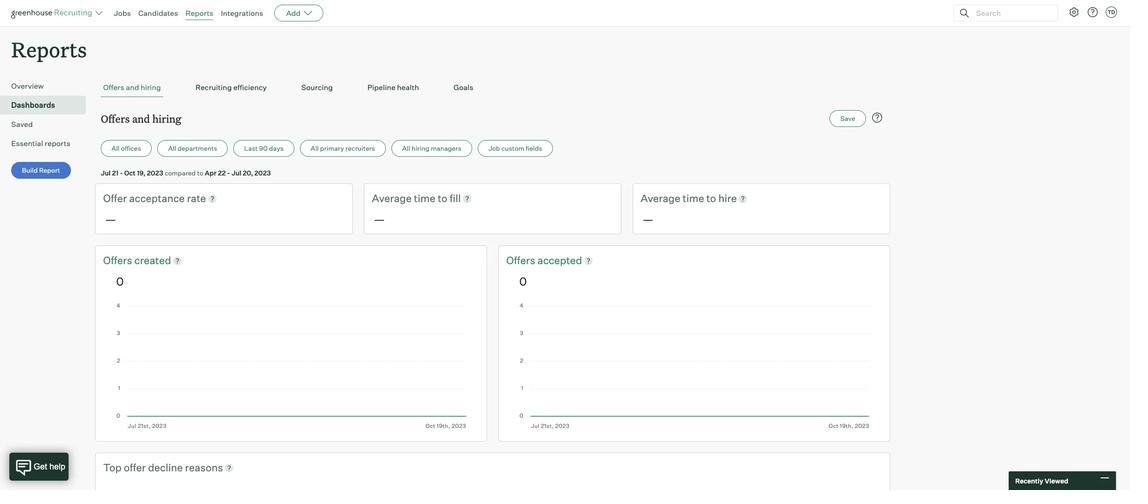 Task type: describe. For each thing, give the bounding box(es) containing it.
integrations
[[221, 8, 263, 18]]

configure image
[[1069, 7, 1080, 18]]

jobs
[[114, 8, 131, 18]]

top
[[103, 461, 122, 474]]

recently viewed
[[1015, 477, 1068, 485]]

last
[[244, 144, 258, 152]]

— for hire
[[643, 212, 654, 226]]

90
[[259, 144, 268, 152]]

all for all primary recruiters
[[311, 144, 319, 152]]

tab list containing offers and hiring
[[101, 78, 885, 97]]

19,
[[137, 169, 146, 177]]

job custom fields
[[489, 144, 542, 152]]

average for hire
[[641, 192, 681, 204]]

22
[[218, 169, 226, 177]]

apr
[[205, 169, 217, 177]]

all for all offices
[[112, 144, 120, 152]]

1 vertical spatial and
[[132, 112, 150, 126]]

2 2023 from the left
[[254, 169, 271, 177]]

offers and hiring inside button
[[103, 83, 161, 92]]

greenhouse recruiting image
[[11, 7, 95, 19]]

recruiting efficiency button
[[193, 78, 269, 97]]

job
[[489, 144, 500, 152]]

build
[[22, 166, 38, 174]]

accepted link
[[538, 253, 582, 268]]

decline
[[148, 461, 183, 474]]

pipeline
[[367, 83, 396, 92]]

reports link
[[186, 8, 213, 18]]

efficiency
[[233, 83, 267, 92]]

dashboards
[[11, 100, 55, 110]]

last 90 days button
[[234, 140, 294, 157]]

jobs link
[[114, 8, 131, 18]]

job custom fields button
[[478, 140, 553, 157]]

time for hire
[[683, 192, 704, 204]]

xychart image for created
[[116, 303, 466, 429]]

reasons
[[185, 461, 223, 474]]

fill
[[450, 192, 461, 204]]

20,
[[243, 169, 253, 177]]

add
[[286, 8, 301, 18]]

recently
[[1015, 477, 1043, 485]]

all for all departments
[[168, 144, 176, 152]]

build report button
[[11, 162, 71, 179]]

average time to for hire
[[641, 192, 718, 204]]

0 for created
[[116, 274, 124, 288]]

0 horizontal spatial to
[[197, 169, 203, 177]]

td
[[1108, 9, 1115, 15]]

viewed
[[1045, 477, 1068, 485]]

health
[[397, 83, 419, 92]]

essential reports link
[[11, 138, 82, 149]]

save button
[[830, 110, 866, 127]]

21
[[112, 169, 119, 177]]

offers and hiring button
[[101, 78, 163, 97]]

rate
[[187, 192, 206, 204]]

build report
[[22, 166, 60, 174]]

overview
[[11, 81, 44, 91]]

td button
[[1104, 5, 1119, 20]]

fields
[[526, 144, 542, 152]]

offers link for created
[[103, 253, 134, 268]]

essential reports
[[11, 139, 70, 148]]

jul 21 - oct 19, 2023 compared to apr 22 - jul 20, 2023
[[101, 169, 271, 177]]

1 - from the left
[[120, 169, 123, 177]]

sourcing button
[[299, 78, 335, 97]]

hiring inside button
[[412, 144, 430, 152]]

oct
[[124, 169, 135, 177]]

— for fill
[[374, 212, 385, 226]]



Task type: locate. For each thing, give the bounding box(es) containing it.
0 horizontal spatial average time to
[[372, 192, 450, 204]]

acceptance
[[129, 192, 185, 204]]

1 horizontal spatial 0
[[519, 274, 527, 288]]

0 horizontal spatial offers link
[[103, 253, 134, 268]]

overview link
[[11, 80, 82, 92]]

created link
[[134, 253, 171, 268]]

2023 right 20,
[[254, 169, 271, 177]]

1 offers link from the left
[[103, 253, 134, 268]]

1 xychart image from the left
[[116, 303, 466, 429]]

departments
[[178, 144, 217, 152]]

tab list
[[101, 78, 885, 97]]

offices
[[121, 144, 141, 152]]

1 horizontal spatial jul
[[232, 169, 241, 177]]

goals
[[454, 83, 473, 92]]

sourcing
[[301, 83, 333, 92]]

recruiters
[[346, 144, 375, 152]]

0 horizontal spatial average
[[372, 192, 412, 204]]

add button
[[274, 5, 323, 21]]

0 horizontal spatial 0
[[116, 274, 124, 288]]

1 vertical spatial reports
[[11, 35, 87, 63]]

reports down greenhouse recruiting image
[[11, 35, 87, 63]]

to left fill
[[438, 192, 447, 204]]

0 vertical spatial and
[[126, 83, 139, 92]]

report
[[39, 166, 60, 174]]

1 horizontal spatial —
[[374, 212, 385, 226]]

2 all from the left
[[168, 144, 176, 152]]

4 all from the left
[[402, 144, 410, 152]]

-
[[120, 169, 123, 177], [227, 169, 230, 177]]

0 horizontal spatial time
[[414, 192, 435, 204]]

hiring inside button
[[141, 83, 161, 92]]

time
[[414, 192, 435, 204], [683, 192, 704, 204]]

and
[[126, 83, 139, 92], [132, 112, 150, 126]]

all hiring managers button
[[392, 140, 472, 157]]

1 horizontal spatial 2023
[[254, 169, 271, 177]]

2 — from the left
[[374, 212, 385, 226]]

reports
[[186, 8, 213, 18], [11, 35, 87, 63]]

top offer decline
[[103, 461, 185, 474]]

td button
[[1106, 7, 1117, 18]]

1 horizontal spatial offers link
[[506, 253, 538, 268]]

integrations link
[[221, 8, 263, 18]]

0 horizontal spatial 2023
[[147, 169, 163, 177]]

0 horizontal spatial —
[[105, 212, 116, 226]]

0 vertical spatial offers and hiring
[[103, 83, 161, 92]]

pipeline health button
[[365, 78, 421, 97]]

2 jul from the left
[[232, 169, 241, 177]]

to left apr
[[197, 169, 203, 177]]

dashboards link
[[11, 99, 82, 111]]

all for all hiring managers
[[402, 144, 410, 152]]

accepted
[[538, 254, 582, 266]]

last 90 days
[[244, 144, 284, 152]]

all left managers
[[402, 144, 410, 152]]

essential
[[11, 139, 43, 148]]

offer
[[124, 461, 146, 474]]

jul left 21
[[101, 169, 111, 177]]

0 vertical spatial hiring
[[141, 83, 161, 92]]

and inside button
[[126, 83, 139, 92]]

average for fill
[[372, 192, 412, 204]]

offers link
[[103, 253, 134, 268], [506, 253, 538, 268]]

all left offices
[[112, 144, 120, 152]]

0 horizontal spatial -
[[120, 169, 123, 177]]

2 offers link from the left
[[506, 253, 538, 268]]

0 horizontal spatial jul
[[101, 169, 111, 177]]

2 horizontal spatial —
[[643, 212, 654, 226]]

to for fill
[[438, 192, 447, 204]]

- right 21
[[120, 169, 123, 177]]

2 - from the left
[[227, 169, 230, 177]]

1 horizontal spatial -
[[227, 169, 230, 177]]

saved
[[11, 120, 33, 129]]

all inside button
[[402, 144, 410, 152]]

reports
[[45, 139, 70, 148]]

recruiting efficiency
[[195, 83, 267, 92]]

1 time from the left
[[414, 192, 435, 204]]

1 horizontal spatial time
[[683, 192, 704, 204]]

0 vertical spatial reports
[[186, 8, 213, 18]]

1 horizontal spatial reports
[[186, 8, 213, 18]]

all left primary
[[311, 144, 319, 152]]

1 vertical spatial offers and hiring
[[101, 112, 181, 126]]

Search text field
[[974, 6, 1050, 20]]

offers link for accepted
[[506, 253, 538, 268]]

1 all from the left
[[112, 144, 120, 152]]

offer acceptance
[[103, 192, 187, 204]]

1 average from the left
[[372, 192, 412, 204]]

all departments button
[[157, 140, 228, 157]]

goals button
[[451, 78, 476, 97]]

0
[[116, 274, 124, 288], [519, 274, 527, 288]]

recruiting
[[195, 83, 232, 92]]

managers
[[431, 144, 461, 152]]

all left departments
[[168, 144, 176, 152]]

2023 right 19,
[[147, 169, 163, 177]]

jul
[[101, 169, 111, 177], [232, 169, 241, 177]]

faq image
[[872, 112, 883, 123]]

1 horizontal spatial xychart image
[[519, 303, 869, 429]]

2 horizontal spatial to
[[706, 192, 716, 204]]

offers and hiring
[[103, 83, 161, 92], [101, 112, 181, 126]]

1 horizontal spatial to
[[438, 192, 447, 204]]

1 0 from the left
[[116, 274, 124, 288]]

1 horizontal spatial average time to
[[641, 192, 718, 204]]

saved link
[[11, 119, 82, 130]]

0 horizontal spatial xychart image
[[116, 303, 466, 429]]

average
[[372, 192, 412, 204], [641, 192, 681, 204]]

1 jul from the left
[[101, 169, 111, 177]]

—
[[105, 212, 116, 226], [374, 212, 385, 226], [643, 212, 654, 226]]

1 vertical spatial hiring
[[152, 112, 181, 126]]

3 all from the left
[[311, 144, 319, 152]]

reports right candidates link
[[186, 8, 213, 18]]

compared
[[165, 169, 196, 177]]

days
[[269, 144, 284, 152]]

0 for accepted
[[519, 274, 527, 288]]

1 2023 from the left
[[147, 169, 163, 177]]

custom
[[502, 144, 524, 152]]

xychart image
[[116, 303, 466, 429], [519, 303, 869, 429]]

2 average from the left
[[641, 192, 681, 204]]

hiring
[[141, 83, 161, 92], [152, 112, 181, 126], [412, 144, 430, 152]]

1 average time to from the left
[[372, 192, 450, 204]]

all offices
[[112, 144, 141, 152]]

candidates link
[[138, 8, 178, 18]]

2 time from the left
[[683, 192, 704, 204]]

all hiring managers
[[402, 144, 461, 152]]

all primary recruiters
[[311, 144, 375, 152]]

jul left 20,
[[232, 169, 241, 177]]

2 average time to from the left
[[641, 192, 718, 204]]

primary
[[320, 144, 344, 152]]

xychart image for accepted
[[519, 303, 869, 429]]

average time to
[[372, 192, 450, 204], [641, 192, 718, 204]]

2 vertical spatial hiring
[[412, 144, 430, 152]]

offer
[[103, 192, 127, 204]]

time left hire
[[683, 192, 704, 204]]

candidates
[[138, 8, 178, 18]]

1 — from the left
[[105, 212, 116, 226]]

hire
[[718, 192, 737, 204]]

all departments
[[168, 144, 217, 152]]

to for hire
[[706, 192, 716, 204]]

average time to for fill
[[372, 192, 450, 204]]

time for fill
[[414, 192, 435, 204]]

all primary recruiters button
[[300, 140, 386, 157]]

0 horizontal spatial reports
[[11, 35, 87, 63]]

3 — from the left
[[643, 212, 654, 226]]

all
[[112, 144, 120, 152], [168, 144, 176, 152], [311, 144, 319, 152], [402, 144, 410, 152]]

time left fill
[[414, 192, 435, 204]]

all offices button
[[101, 140, 152, 157]]

to left hire
[[706, 192, 716, 204]]

created
[[134, 254, 171, 266]]

to
[[197, 169, 203, 177], [438, 192, 447, 204], [706, 192, 716, 204]]

pipeline health
[[367, 83, 419, 92]]

save
[[841, 114, 855, 122]]

1 horizontal spatial average
[[641, 192, 681, 204]]

- right the 22
[[227, 169, 230, 177]]

offers inside button
[[103, 83, 124, 92]]

2 xychart image from the left
[[519, 303, 869, 429]]

2 0 from the left
[[519, 274, 527, 288]]

offers
[[103, 83, 124, 92], [101, 112, 130, 126], [103, 254, 134, 266], [506, 254, 538, 266]]



Task type: vqa. For each thing, say whether or not it's contained in the screenshot.
Partners
no



